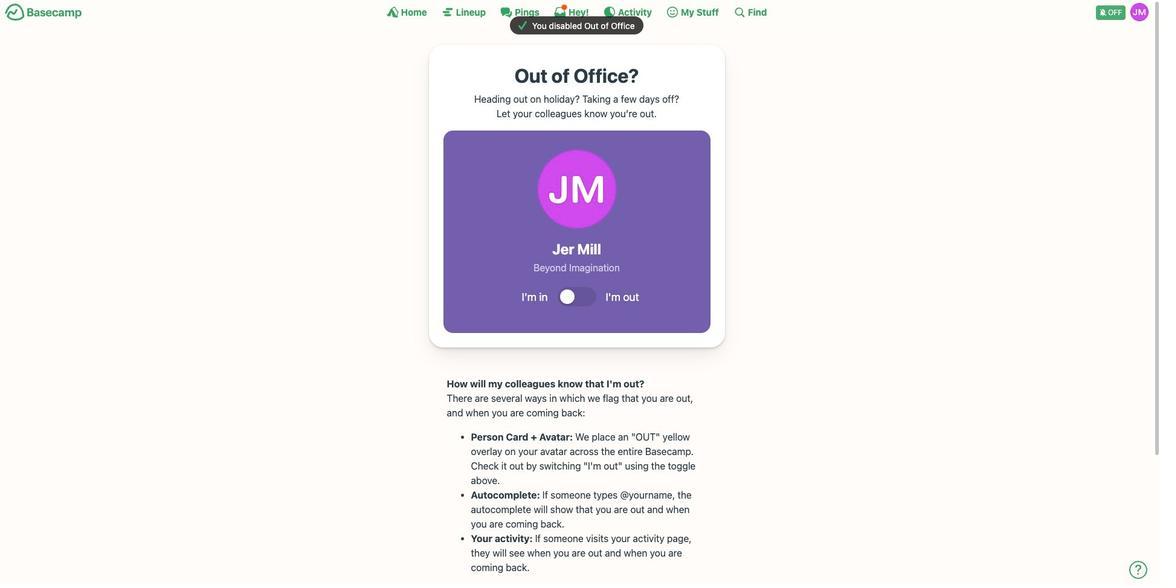 Task type: describe. For each thing, give the bounding box(es) containing it.
jer mill image
[[1131, 3, 1149, 21]]

main element
[[0, 0, 1154, 24]]



Task type: locate. For each thing, give the bounding box(es) containing it.
alert
[[0, 16, 1154, 35]]

switch accounts image
[[5, 3, 82, 22]]

keyboard shortcut: ⌘ + / image
[[734, 6, 746, 18]]



Task type: vqa. For each thing, say whether or not it's contained in the screenshot.
Switch accounts image
yes



